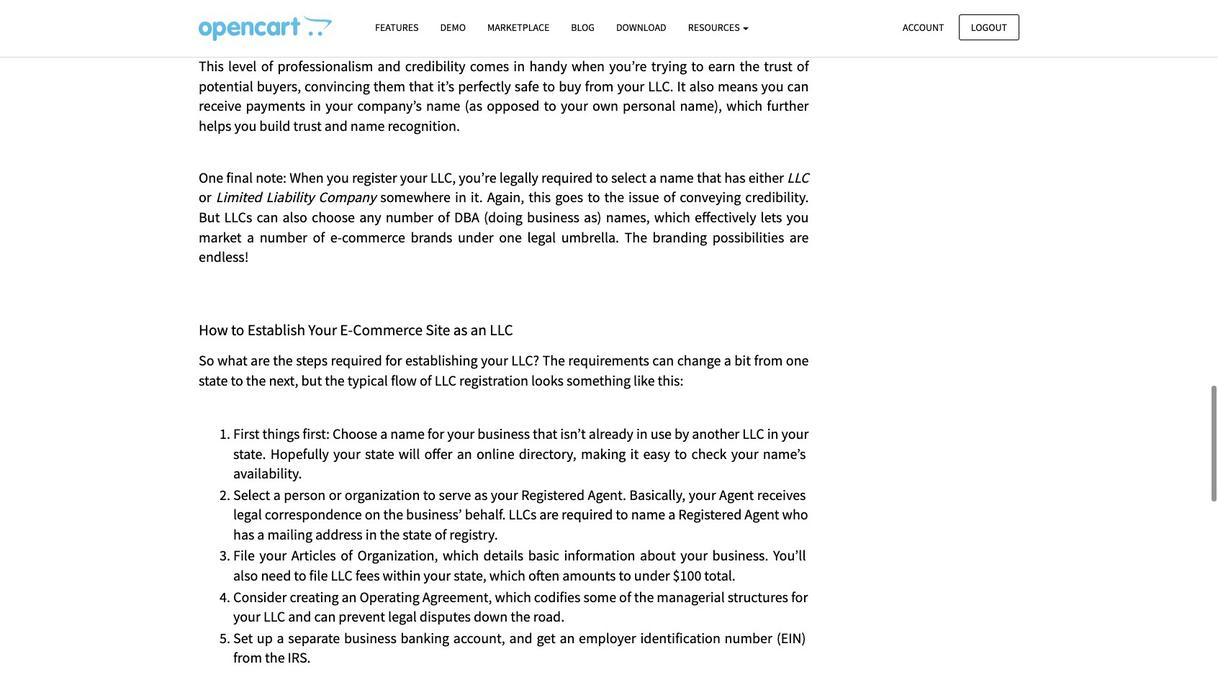 Task type: describe. For each thing, give the bounding box(es) containing it.
buy
[[559, 77, 582, 95]]

1 vertical spatial registered
[[679, 506, 742, 524]]

0 horizontal spatial trust
[[293, 116, 322, 134]]

prevent
[[339, 608, 385, 626]]

this
[[529, 188, 551, 206]]

logout
[[971, 21, 1008, 33]]

convincing
[[305, 77, 370, 95]]

your down check
[[689, 486, 716, 504]]

easy
[[643, 445, 670, 463]]

it.
[[471, 188, 483, 206]]

of down address
[[341, 547, 353, 565]]

your up personal on the top of page
[[617, 77, 645, 95]]

1 vertical spatial state
[[365, 445, 394, 463]]

credibility.
[[746, 188, 809, 206]]

them
[[374, 77, 405, 95]]

the left road. at left bottom
[[511, 608, 531, 626]]

demo
[[440, 21, 466, 34]]

one inside so what are the steps required for establishing your llc? the requirements can change a bit from one state to the next, but the typical flow of llc registration looks something like this:
[[786, 352, 809, 370]]

own
[[593, 97, 619, 115]]

you inside 'one final note: when you register your llc, you're legally required to select a name that has either llc or limited liability company'
[[327, 168, 349, 186]]

an up prevent
[[342, 588, 357, 606]]

or inside 'one final note: when you register your llc, you're legally required to select a name that has either llc or limited liability company'
[[199, 188, 212, 206]]

(doing
[[484, 208, 523, 226]]

file
[[233, 547, 255, 565]]

llc up 'up'
[[264, 608, 285, 626]]

to left file
[[294, 567, 307, 585]]

so what are the steps required for establishing your llc? the requirements can change a bit from one state to the next, but the typical flow of llc registration looks something like this:
[[199, 352, 812, 389]]

registration
[[459, 371, 529, 389]]

next,
[[269, 371, 298, 389]]

one
[[199, 168, 223, 186]]

a down the availability.
[[273, 486, 281, 504]]

marketplace
[[488, 21, 550, 34]]

to inside 'one final note: when you register your llc, you're legally required to select a name that has either llc or limited liability company'
[[596, 168, 608, 186]]

llc,
[[431, 168, 456, 186]]

your up the agreement,
[[424, 567, 451, 585]]

state,
[[454, 567, 487, 585]]

also inside this level of professionalism and credibility comes in handy when you're trying to earn the trust of potential buyers, convincing them that it's perfectly safe to buy from your llc. it also means you can receive payments in your company's name (as opposed to your own personal name), which further helps you build trust and name recognition.
[[690, 77, 714, 95]]

names,
[[606, 208, 650, 226]]

for for offer
[[428, 425, 445, 443]]

marketplace link
[[477, 15, 561, 40]]

in inside somewhere in it. again, this goes to the issue of conveying credibility. but llcs can also choose any number of dba (doing business as) names, which effectively lets you market a number of e-commerce brands under one legal umbrella. the branding possibilities are endless!
[[455, 188, 467, 206]]

basic
[[528, 547, 560, 565]]

within
[[383, 567, 421, 585]]

to right how
[[231, 320, 244, 340]]

llc up name's
[[743, 425, 765, 443]]

0 vertical spatial as
[[453, 320, 468, 340]]

the inside so what are the steps required for establishing your llc? the requirements can change a bit from one state to the next, but the typical flow of llc registration looks something like this:
[[543, 352, 565, 370]]

managerial
[[657, 588, 725, 606]]

the inside this level of professionalism and credibility comes in handy when you're trying to earn the trust of potential buyers, convincing them that it's perfectly safe to buy from your llc. it also means you can receive payments in your company's name (as opposed to your own personal name), which further helps you build trust and name recognition.
[[740, 57, 760, 75]]

of right some
[[619, 588, 631, 606]]

as)
[[584, 208, 602, 226]]

get
[[537, 629, 556, 647]]

llc inside so what are the steps required for establishing your llc? the requirements can change a bit from one state to the next, but the typical flow of llc registration looks something like this:
[[435, 371, 457, 389]]

helps
[[199, 116, 231, 134]]

from inside first things first: choose a name for your business that isn't already in use by another llc in your state. hopefully your state will offer an online directory, making it easy to check your name's availability. select a person or organization to serve as your registered agent. basically, your agent receives legal correspondence on the business' behalf. llcs are required to name a registered agent who has a mailing address in the state of registry. file your articles of organization, which details basic information about your business. you'll also need to file llc fees within your state, which often amounts to under $100 total. consider creating an operating agreement, which codifies some of the managerial structures for your llc and can prevent legal disputes down the road. set up a separate business banking account, and get an employer identification number (ein) from the irs.
[[233, 649, 262, 667]]

of up further
[[797, 57, 809, 75]]

receives
[[757, 486, 806, 504]]

account link
[[891, 14, 957, 40]]

name inside 'one final note: when you register your llc, you're legally required to select a name that has either llc or limited liability company'
[[660, 168, 694, 186]]

to left the "earn"
[[692, 57, 704, 75]]

to down handy
[[543, 77, 555, 95]]

amounts
[[563, 567, 616, 585]]

of inside so what are the steps required for establishing your llc? the requirements can change a bit from one state to the next, but the typical flow of llc registration looks something like this:
[[420, 371, 432, 389]]

of up buyers,
[[261, 57, 273, 75]]

but
[[199, 208, 220, 226]]

1 vertical spatial business
[[478, 425, 530, 443]]

of left e-
[[313, 228, 325, 246]]

your up need
[[259, 547, 287, 565]]

to right opposed
[[544, 97, 557, 115]]

typical
[[348, 371, 388, 389]]

business inside somewhere in it. again, this goes to the issue of conveying credibility. but llcs can also choose any number of dba (doing business as) names, which effectively lets you market a number of e-commerce brands under one legal umbrella. the branding possibilities are endless!
[[527, 208, 580, 226]]

the inside somewhere in it. again, this goes to the issue of conveying credibility. but llcs can also choose any number of dba (doing business as) names, which effectively lets you market a number of e-commerce brands under one legal umbrella. the branding possibilities are endless!
[[605, 188, 624, 206]]

codifies
[[534, 588, 581, 606]]

2 horizontal spatial for
[[791, 588, 808, 606]]

legal inside somewhere in it. again, this goes to the issue of conveying credibility. but llcs can also choose any number of dba (doing business as) names, which effectively lets you market a number of e-commerce brands under one legal umbrella. the branding possibilities are endless!
[[527, 228, 556, 246]]

has inside first things first: choose a name for your business that isn't already in use by another llc in your state. hopefully your state will offer an online directory, making it easy to check your name's availability. select a person or organization to serve as your registered agent. basically, your agent receives legal correspondence on the business' behalf. llcs are required to name a registered agent who has a mailing address in the state of registry. file your articles of organization, which details basic information about your business. you'll also need to file llc fees within your state, which often amounts to under $100 total. consider creating an operating agreement, which codifies some of the managerial structures for your llc and can prevent legal disputes down the road. set up a separate business banking account, and get an employer identification number (ein) from the irs.
[[233, 526, 254, 544]]

llcs inside somewhere in it. again, this goes to the issue of conveying credibility. but llcs can also choose any number of dba (doing business as) names, which effectively lets you market a number of e-commerce brands under one legal umbrella. the branding possibilities are endless!
[[224, 208, 252, 226]]

organization
[[345, 486, 420, 504]]

blog link
[[561, 15, 606, 40]]

behalf.
[[465, 506, 506, 524]]

the right on
[[384, 506, 403, 524]]

required inside 'one final note: when you register your llc, you're legally required to select a name that has either llc or limited liability company'
[[542, 168, 593, 186]]

of left the dba
[[438, 208, 450, 226]]

creating
[[290, 588, 339, 606]]

your up $100
[[681, 547, 708, 565]]

your up offer
[[447, 425, 475, 443]]

number inside first things first: choose a name for your business that isn't already in use by another llc in your state. hopefully your state will offer an online directory, making it easy to check your name's availability. select a person or organization to serve as your registered agent. basically, your agent receives legal correspondence on the business' behalf. llcs are required to name a registered agent who has a mailing address in the state of registry. file your articles of organization, which details basic information about your business. you'll also need to file llc fees within your state, which often amounts to under $100 total. consider creating an operating agreement, which codifies some of the managerial structures for your llc and can prevent legal disputes down the road. set up a separate business banking account, and get an employer identification number (ein) from the irs.
[[725, 629, 773, 647]]

can inside somewhere in it. again, this goes to the issue of conveying credibility. but llcs can also choose any number of dba (doing business as) names, which effectively lets you market a number of e-commerce brands under one legal umbrella. the branding possibilities are endless!
[[257, 208, 278, 226]]

llc up 'llc?'
[[490, 320, 513, 340]]

what
[[217, 352, 248, 370]]

operating
[[360, 588, 420, 606]]

an right the site
[[471, 320, 487, 340]]

when
[[290, 168, 324, 186]]

note:
[[256, 168, 287, 186]]

1 horizontal spatial number
[[386, 208, 434, 226]]

the up the "organization,"
[[380, 526, 400, 544]]

are inside first things first: choose a name for your business that isn't already in use by another llc in your state. hopefully your state will offer an online directory, making it easy to check your name's availability. select a person or organization to serve as your registered agent. basically, your agent receives legal correspondence on the business' behalf. llcs are required to name a registered agent who has a mailing address in the state of registry. file your articles of organization, which details basic information about your business. you'll also need to file llc fees within your state, which often amounts to under $100 total. consider creating an operating agreement, which codifies some of the managerial structures for your llc and can prevent legal disputes down the road. set up a separate business banking account, and get an employer identification number (ein) from the irs.
[[540, 506, 559, 524]]

in up "safe"
[[514, 57, 525, 75]]

dba
[[454, 208, 480, 226]]

safe
[[515, 77, 539, 95]]

the left next,
[[246, 371, 266, 389]]

mailing
[[267, 526, 313, 544]]

you inside somewhere in it. again, this goes to the issue of conveying credibility. but llcs can also choose any number of dba (doing business as) names, which effectively lets you market a number of e-commerce brands under one legal umbrella. the branding possibilities are endless!
[[787, 208, 809, 226]]

use
[[651, 425, 672, 443]]

articles
[[291, 547, 336, 565]]

required inside first things first: choose a name for your business that isn't already in use by another llc in your state. hopefully your state will offer an online directory, making it easy to check your name's availability. select a person or organization to serve as your registered agent. basically, your agent receives legal correspondence on the business' behalf. llcs are required to name a registered agent who has a mailing address in the state of registry. file your articles of organization, which details basic information about your business. you'll also need to file llc fees within your state, which often amounts to under $100 total. consider creating an operating agreement, which codifies some of the managerial structures for your llc and can prevent legal disputes down the road. set up a separate business banking account, and get an employer identification number (ein) from the irs.
[[562, 506, 613, 524]]

this
[[199, 57, 224, 75]]

an right get
[[560, 629, 575, 647]]

0 horizontal spatial number
[[260, 228, 308, 246]]

in left use
[[637, 425, 648, 443]]

register
[[352, 168, 397, 186]]

account
[[903, 21, 945, 33]]

effectively
[[695, 208, 757, 226]]

how to establish your e-commerce site as an llc
[[199, 320, 513, 340]]

lets
[[761, 208, 782, 226]]

legally
[[500, 168, 539, 186]]

organization,
[[357, 547, 438, 565]]

which up the down
[[495, 588, 531, 606]]

select
[[611, 168, 647, 186]]

to inside so what are the steps required for establishing your llc? the requirements can change a bit from one state to the next, but the typical flow of llc registration looks something like this:
[[231, 371, 243, 389]]

from inside this level of professionalism and credibility comes in handy when you're trying to earn the trust of potential buyers, convincing them that it's perfectly safe to buy from your llc. it also means you can receive payments in your company's name (as opposed to your own personal name), which further helps you build trust and name recognition.
[[585, 77, 614, 95]]

business.
[[713, 547, 769, 565]]

the inside somewhere in it. again, this goes to the issue of conveying credibility. but llcs can also choose any number of dba (doing business as) names, which effectively lets you market a number of e-commerce brands under one legal umbrella. the branding possibilities are endless!
[[625, 228, 648, 246]]

name down it's
[[426, 97, 461, 115]]

it's
[[437, 77, 455, 95]]

the down about
[[634, 588, 654, 606]]

business'
[[406, 506, 462, 524]]

things
[[262, 425, 300, 443]]

in down "convincing"
[[310, 97, 321, 115]]

state inside so what are the steps required for establishing your llc? the requirements can change a bit from one state to the next, but the typical flow of llc registration looks something like this:
[[199, 371, 228, 389]]

the right 'but'
[[325, 371, 345, 389]]

name up will
[[391, 425, 425, 443]]

information
[[564, 547, 636, 565]]

so
[[199, 352, 214, 370]]

company
[[319, 188, 376, 206]]

first
[[233, 425, 260, 443]]

agreement,
[[423, 588, 492, 606]]

professionalism
[[278, 57, 373, 75]]

llc.
[[648, 77, 674, 95]]

your up name's
[[782, 425, 809, 443]]

details
[[484, 547, 524, 565]]

also inside first things first: choose a name for your business that isn't already in use by another llc in your state. hopefully your state will offer an online directory, making it easy to check your name's availability. select a person or organization to serve as your registered agent. basically, your agent receives legal correspondence on the business' behalf. llcs are required to name a registered agent who has a mailing address in the state of registry. file your articles of organization, which details basic information about your business. you'll also need to file llc fees within your state, which often amounts to under $100 total. consider creating an operating agreement, which codifies some of the managerial structures for your llc and can prevent legal disputes down the road. set up a separate business banking account, and get an employer identification number (ein) from the irs.
[[233, 567, 258, 585]]

structures
[[728, 588, 789, 606]]

identification
[[641, 629, 721, 647]]

will
[[399, 445, 420, 463]]

the power of your llc: unlocking online brand visibility for e-commerce entrepreneurs image
[[199, 15, 332, 41]]

offer
[[425, 445, 453, 463]]

directory,
[[519, 445, 577, 463]]

you up further
[[762, 77, 784, 95]]

check
[[692, 445, 727, 463]]

which down the details
[[490, 567, 526, 585]]

final
[[226, 168, 253, 186]]

download link
[[606, 15, 677, 40]]

llc right file
[[331, 567, 353, 585]]

receive
[[199, 97, 242, 115]]

branding
[[653, 228, 707, 246]]

and down creating
[[288, 608, 311, 626]]

also inside somewhere in it. again, this goes to the issue of conveying credibility. but llcs can also choose any number of dba (doing business as) names, which effectively lets you market a number of e-commerce brands under one legal umbrella. the branding possibilities are endless!
[[283, 208, 307, 226]]

one inside somewhere in it. again, this goes to the issue of conveying credibility. but llcs can also choose any number of dba (doing business as) names, which effectively lets you market a number of e-commerce brands under one legal umbrella. the branding possibilities are endless!
[[499, 228, 522, 246]]

of right issue
[[664, 188, 676, 206]]

comes
[[470, 57, 509, 75]]

logout link
[[959, 14, 1020, 40]]

state.
[[233, 445, 266, 463]]

your down "convincing"
[[326, 97, 353, 115]]

your up set
[[233, 608, 261, 626]]

name down company's
[[351, 116, 385, 134]]

your down choose
[[333, 445, 361, 463]]

a down basically, at the bottom right
[[668, 506, 676, 524]]

llc inside 'one final note: when you register your llc, you're legally required to select a name that has either llc or limited liability company'
[[787, 168, 809, 186]]



Task type: locate. For each thing, give the bounding box(es) containing it.
set
[[233, 629, 253, 647]]

first things first: choose a name for your business that isn't already in use by another llc in your state. hopefully your state will offer an online directory, making it easy to check your name's availability. select a person or organization to serve as your registered agent. basically, your agent receives legal correspondence on the business' behalf. llcs are required to name a registered agent who has a mailing address in the state of registry. file your articles of organization, which details basic information about your business. you'll also need to file llc fees within your state, which often amounts to under $100 total. consider creating an operating agreement, which codifies some of the managerial structures for your llc and can prevent legal disputes down the road. set up a separate business banking account, and get an employer identification number (ein) from the irs.
[[233, 425, 812, 667]]

e-
[[340, 320, 353, 340]]

0 horizontal spatial the
[[543, 352, 565, 370]]

2 horizontal spatial from
[[754, 352, 783, 370]]

1 horizontal spatial or
[[329, 486, 342, 504]]

0 horizontal spatial as
[[453, 320, 468, 340]]

availability.
[[233, 465, 302, 483]]

one down "(doing"
[[499, 228, 522, 246]]

required up goes
[[542, 168, 593, 186]]

required up typical
[[331, 352, 382, 370]]

are inside so what are the steps required for establishing your llc? the requirements can change a bit from one state to the next, but the typical flow of llc registration looks something like this:
[[251, 352, 270, 370]]

0 vertical spatial also
[[690, 77, 714, 95]]

under inside somewhere in it. again, this goes to the issue of conveying credibility. but llcs can also choose any number of dba (doing business as) names, which effectively lets you market a number of e-commerce brands under one legal umbrella. the branding possibilities are endless!
[[458, 228, 494, 246]]

from down set
[[233, 649, 262, 667]]

1 vertical spatial are
[[251, 352, 270, 370]]

establish
[[248, 320, 305, 340]]

legal down select
[[233, 506, 262, 524]]

0 vertical spatial required
[[542, 168, 593, 186]]

2 horizontal spatial state
[[403, 526, 432, 544]]

that inside 'one final note: when you register your llc, you're legally required to select a name that has either llc or limited liability company'
[[697, 168, 722, 186]]

your down buy
[[561, 97, 588, 115]]

or inside first things first: choose a name for your business that isn't already in use by another llc in your state. hopefully your state will offer an online directory, making it easy to check your name's availability. select a person or organization to serve as your registered agent. basically, your agent receives legal correspondence on the business' behalf. llcs are required to name a registered agent who has a mailing address in the state of registry. file your articles of organization, which details basic information about your business. you'll also need to file llc fees within your state, which often amounts to under $100 total. consider creating an operating agreement, which codifies some of the managerial structures for your llc and can prevent legal disputes down the road. set up a separate business banking account, and get an employer identification number (ein) from the irs.
[[329, 486, 342, 504]]

2 horizontal spatial that
[[697, 168, 722, 186]]

consider
[[233, 588, 287, 606]]

0 vertical spatial the
[[625, 228, 648, 246]]

0 vertical spatial you're
[[609, 57, 647, 75]]

name
[[426, 97, 461, 115], [351, 116, 385, 134], [660, 168, 694, 186], [391, 425, 425, 443], [631, 506, 666, 524]]

of down business'
[[435, 526, 447, 544]]

you're inside 'one final note: when you register your llc, you're legally required to select a name that has either llc or limited liability company'
[[459, 168, 497, 186]]

which inside somewhere in it. again, this goes to the issue of conveying credibility. but llcs can also choose any number of dba (doing business as) names, which effectively lets you market a number of e-commerce brands under one legal umbrella. the branding possibilities are endless!
[[654, 208, 691, 226]]

are
[[790, 228, 809, 246], [251, 352, 270, 370], [540, 506, 559, 524]]

0 horizontal spatial or
[[199, 188, 212, 206]]

number down structures
[[725, 629, 773, 647]]

to up "as)"
[[588, 188, 600, 206]]

0 vertical spatial registered
[[521, 486, 585, 504]]

to down agent.
[[616, 506, 628, 524]]

for inside so what are the steps required for establishing your llc? the requirements can change a bit from one state to the next, but the typical flow of llc registration looks something like this:
[[385, 352, 402, 370]]

but
[[301, 371, 322, 389]]

1 horizontal spatial as
[[475, 486, 488, 504]]

1 vertical spatial one
[[786, 352, 809, 370]]

trust up further
[[764, 57, 793, 75]]

1 horizontal spatial one
[[786, 352, 809, 370]]

the up names,
[[605, 188, 624, 206]]

you're up the it. on the top of page
[[459, 168, 497, 186]]

trust
[[764, 57, 793, 75], [293, 116, 322, 134]]

required inside so what are the steps required for establishing your llc? the requirements can change a bit from one state to the next, but the typical flow of llc registration looks something like this:
[[331, 352, 382, 370]]

that inside first things first: choose a name for your business that isn't already in use by another llc in your state. hopefully your state will offer an online directory, making it easy to check your name's availability. select a person or organization to serve as your registered agent. basically, your agent receives legal correspondence on the business' behalf. llcs are required to name a registered agent who has a mailing address in the state of registry. file your articles of organization, which details basic information about your business. you'll also need to file llc fees within your state, which often amounts to under $100 total. consider creating an operating agreement, which codifies some of the managerial structures for your llc and can prevent legal disputes down the road. set up a separate business banking account, and get an employer identification number (ein) from the irs.
[[533, 425, 558, 443]]

one right bit
[[786, 352, 809, 370]]

your inside so what are the steps required for establishing your llc? the requirements can change a bit from one state to the next, but the typical flow of llc registration looks something like this:
[[481, 352, 508, 370]]

establishing
[[405, 352, 478, 370]]

0 horizontal spatial from
[[233, 649, 262, 667]]

are up basic
[[540, 506, 559, 524]]

registered
[[521, 486, 585, 504], [679, 506, 742, 524]]

0 horizontal spatial also
[[233, 567, 258, 585]]

llcs down limited
[[224, 208, 252, 226]]

0 horizontal spatial for
[[385, 352, 402, 370]]

a left mailing
[[257, 526, 265, 544]]

0 horizontal spatial are
[[251, 352, 270, 370]]

0 vertical spatial business
[[527, 208, 580, 226]]

an
[[471, 320, 487, 340], [457, 445, 472, 463], [342, 588, 357, 606], [560, 629, 575, 647]]

a left bit
[[724, 352, 732, 370]]

limited
[[216, 188, 262, 206]]

1 vertical spatial legal
[[233, 506, 262, 524]]

has inside 'one final note: when you register your llc, you're legally required to select a name that has either llc or limited liability company'
[[725, 168, 746, 186]]

1 vertical spatial the
[[543, 352, 565, 370]]

in left the it. on the top of page
[[455, 188, 467, 206]]

goes
[[555, 188, 583, 206]]

to down what
[[231, 371, 243, 389]]

your
[[308, 320, 337, 340]]

something
[[567, 371, 631, 389]]

file
[[309, 567, 328, 585]]

1 horizontal spatial you're
[[609, 57, 647, 75]]

2 vertical spatial business
[[344, 629, 397, 647]]

separate
[[288, 629, 340, 647]]

a right 'up'
[[277, 629, 284, 647]]

you're inside this level of professionalism and credibility comes in handy when you're trying to earn the trust of potential buyers, convincing them that it's perfectly safe to buy from your llc. it also means you can receive payments in your company's name (as opposed to your own personal name), which further helps you build trust and name recognition.
[[609, 57, 647, 75]]

0 vertical spatial or
[[199, 188, 212, 206]]

some
[[584, 588, 617, 606]]

0 horizontal spatial under
[[458, 228, 494, 246]]

to up business'
[[423, 486, 436, 504]]

business down "this"
[[527, 208, 580, 226]]

$100
[[673, 567, 702, 585]]

the down 'up'
[[265, 649, 285, 667]]

also up name),
[[690, 77, 714, 95]]

resources
[[688, 21, 742, 34]]

name up conveying
[[660, 168, 694, 186]]

0 horizontal spatial legal
[[233, 506, 262, 524]]

who
[[783, 506, 809, 524]]

employer
[[579, 629, 636, 647]]

0 vertical spatial for
[[385, 352, 402, 370]]

need
[[261, 567, 291, 585]]

llcs inside first things first: choose a name for your business that isn't already in use by another llc in your state. hopefully your state will offer an online directory, making it easy to check your name's availability. select a person or organization to serve as your registered agent. basically, your agent receives legal correspondence on the business' behalf. llcs are required to name a registered agent who has a mailing address in the state of registry. file your articles of organization, which details basic information about your business. you'll also need to file llc fees within your state, which often amounts to under $100 total. consider creating an operating agreement, which codifies some of the managerial structures for your llc and can prevent legal disputes down the road. set up a separate business banking account, and get an employer identification number (ein) from the irs.
[[509, 506, 537, 524]]

making
[[581, 445, 626, 463]]

irs.
[[288, 649, 311, 667]]

1 vertical spatial you're
[[459, 168, 497, 186]]

in
[[514, 57, 525, 75], [310, 97, 321, 115], [455, 188, 467, 206], [637, 425, 648, 443], [767, 425, 779, 443], [366, 526, 377, 544]]

0 vertical spatial number
[[386, 208, 434, 226]]

2 vertical spatial from
[[233, 649, 262, 667]]

umbrella.
[[562, 228, 619, 246]]

the down names,
[[625, 228, 648, 246]]

an right offer
[[457, 445, 472, 463]]

business
[[527, 208, 580, 226], [478, 425, 530, 443], [344, 629, 397, 647]]

by
[[675, 425, 689, 443]]

legal down "this"
[[527, 228, 556, 246]]

which down means
[[727, 97, 763, 115]]

1 horizontal spatial the
[[625, 228, 648, 246]]

0 horizontal spatial has
[[233, 526, 254, 544]]

1 horizontal spatial also
[[283, 208, 307, 226]]

a inside 'one final note: when you register your llc, you're legally required to select a name that has either llc or limited liability company'
[[650, 168, 657, 186]]

legal down operating
[[388, 608, 417, 626]]

1 horizontal spatial from
[[585, 77, 614, 95]]

0 horizontal spatial that
[[409, 77, 434, 95]]

2 horizontal spatial legal
[[527, 228, 556, 246]]

1 vertical spatial trust
[[293, 116, 322, 134]]

2 horizontal spatial also
[[690, 77, 714, 95]]

1 horizontal spatial for
[[428, 425, 445, 443]]

fees
[[356, 567, 380, 585]]

endless!
[[199, 248, 249, 266]]

basically,
[[630, 486, 686, 504]]

steps
[[296, 352, 328, 370]]

in up name's
[[767, 425, 779, 443]]

2 vertical spatial state
[[403, 526, 432, 544]]

any
[[359, 208, 381, 226]]

a right market on the top left
[[247, 228, 254, 246]]

1 vertical spatial has
[[233, 526, 254, 544]]

0 vertical spatial trust
[[764, 57, 793, 75]]

your down "another"
[[731, 445, 759, 463]]

llc?
[[511, 352, 539, 370]]

1 horizontal spatial state
[[365, 445, 394, 463]]

for up offer
[[428, 425, 445, 443]]

from inside so what are the steps required for establishing your llc? the requirements can change a bit from one state to the next, but the typical flow of llc registration looks something like this:
[[754, 352, 783, 370]]

again,
[[487, 188, 524, 206]]

to down by
[[675, 445, 687, 463]]

1 vertical spatial number
[[260, 228, 308, 246]]

2 horizontal spatial are
[[790, 228, 809, 246]]

banking
[[401, 629, 450, 647]]

that inside this level of professionalism and credibility comes in handy when you're trying to earn the trust of potential buyers, convincing them that it's perfectly safe to buy from your llc. it also means you can receive payments in your company's name (as opposed to your own personal name), which further helps you build trust and name recognition.
[[409, 77, 434, 95]]

can inside so what are the steps required for establishing your llc? the requirements can change a bit from one state to the next, but the typical flow of llc registration looks something like this:
[[653, 352, 674, 370]]

0 vertical spatial from
[[585, 77, 614, 95]]

can
[[788, 77, 809, 95], [257, 208, 278, 226], [653, 352, 674, 370], [314, 608, 336, 626]]

1 vertical spatial that
[[697, 168, 722, 186]]

your inside 'one final note: when you register your llc, you're legally required to select a name that has either llc or limited liability company'
[[400, 168, 428, 186]]

can down liability
[[257, 208, 278, 226]]

1 horizontal spatial llcs
[[509, 506, 537, 524]]

2 vertical spatial legal
[[388, 608, 417, 626]]

to inside somewhere in it. again, this goes to the issue of conveying credibility. but llcs can also choose any number of dba (doing business as) names, which effectively lets you market a number of e-commerce brands under one legal umbrella. the branding possibilities are endless!
[[588, 188, 600, 206]]

0 horizontal spatial you're
[[459, 168, 497, 186]]

1 vertical spatial as
[[475, 486, 488, 504]]

agent left receives
[[719, 486, 754, 504]]

site
[[426, 320, 450, 340]]

name down basically, at the bottom right
[[631, 506, 666, 524]]

under inside first things first: choose a name for your business that isn't already in use by another llc in your state. hopefully your state will offer an online directory, making it easy to check your name's availability. select a person or organization to serve as your registered agent. basically, your agent receives legal correspondence on the business' behalf. llcs are required to name a registered agent who has a mailing address in the state of registry. file your articles of organization, which details basic information about your business. you'll also need to file llc fees within your state, which often amounts to under $100 total. consider creating an operating agreement, which codifies some of the managerial structures for your llc and can prevent legal disputes down the road. set up a separate business banking account, and get an employer identification number (ein) from the irs.
[[634, 567, 670, 585]]

2 horizontal spatial number
[[725, 629, 773, 647]]

0 horizontal spatial one
[[499, 228, 522, 246]]

choose
[[312, 208, 355, 226]]

has left either
[[725, 168, 746, 186]]

liability
[[266, 188, 314, 206]]

2 vertical spatial that
[[533, 425, 558, 443]]

the up next,
[[273, 352, 293, 370]]

legal
[[527, 228, 556, 246], [233, 506, 262, 524], [388, 608, 417, 626]]

0 vertical spatial agent
[[719, 486, 754, 504]]

business up online
[[478, 425, 530, 443]]

which up branding
[[654, 208, 691, 226]]

0 vertical spatial legal
[[527, 228, 556, 246]]

1 horizontal spatial trust
[[764, 57, 793, 75]]

like
[[634, 371, 655, 389]]

to down information
[[619, 567, 631, 585]]

0 horizontal spatial registered
[[521, 486, 585, 504]]

either
[[749, 168, 784, 186]]

build
[[260, 116, 291, 134]]

1 horizontal spatial has
[[725, 168, 746, 186]]

which up the state, at bottom
[[443, 547, 479, 565]]

number down liability
[[260, 228, 308, 246]]

possibilities
[[713, 228, 784, 246]]

flow
[[391, 371, 417, 389]]

for for typical
[[385, 352, 402, 370]]

a inside somewhere in it. again, this goes to the issue of conveying credibility. but llcs can also choose any number of dba (doing business as) names, which effectively lets you market a number of e-commerce brands under one legal umbrella. the branding possibilities are endless!
[[247, 228, 254, 246]]

you up company
[[327, 168, 349, 186]]

1 horizontal spatial that
[[533, 425, 558, 443]]

a inside so what are the steps required for establishing your llc? the requirements can change a bit from one state to the next, but the typical flow of llc registration looks something like this:
[[724, 352, 732, 370]]

0 vertical spatial llcs
[[224, 208, 252, 226]]

under down about
[[634, 567, 670, 585]]

earn
[[709, 57, 736, 75]]

0 vertical spatial under
[[458, 228, 494, 246]]

required down agent.
[[562, 506, 613, 524]]

0 horizontal spatial llcs
[[224, 208, 252, 226]]

to
[[692, 57, 704, 75], [543, 77, 555, 95], [544, 97, 557, 115], [596, 168, 608, 186], [588, 188, 600, 206], [231, 320, 244, 340], [231, 371, 243, 389], [675, 445, 687, 463], [423, 486, 436, 504], [616, 506, 628, 524], [294, 567, 307, 585], [619, 567, 631, 585]]

2 vertical spatial also
[[233, 567, 258, 585]]

1 horizontal spatial registered
[[679, 506, 742, 524]]

llcs right behalf. on the bottom of the page
[[509, 506, 537, 524]]

1 vertical spatial for
[[428, 425, 445, 443]]

also down liability
[[283, 208, 307, 226]]

requirements
[[568, 352, 650, 370]]

payments
[[246, 97, 305, 115]]

0 vertical spatial one
[[499, 228, 522, 246]]

that up conveying
[[697, 168, 722, 186]]

disputes
[[420, 608, 471, 626]]

and down "convincing"
[[325, 116, 348, 134]]

total.
[[705, 567, 736, 585]]

1 horizontal spatial legal
[[388, 608, 417, 626]]

llc up "credibility."
[[787, 168, 809, 186]]

in down on
[[366, 526, 377, 544]]

up
[[257, 629, 273, 647]]

somewhere in it. again, this goes to the issue of conveying credibility. but llcs can also choose any number of dba (doing business as) names, which effectively lets you market a number of e-commerce brands under one legal umbrella. the branding possibilities are endless!
[[199, 188, 812, 266]]

when
[[572, 57, 605, 75]]

which
[[727, 97, 763, 115], [654, 208, 691, 226], [443, 547, 479, 565], [490, 567, 526, 585], [495, 588, 531, 606]]

down
[[474, 608, 508, 626]]

or up but
[[199, 188, 212, 206]]

1 vertical spatial required
[[331, 352, 382, 370]]

already
[[589, 425, 634, 443]]

are inside somewhere in it. again, this goes to the issue of conveying credibility. but llcs can also choose any number of dba (doing business as) names, which effectively lets you market a number of e-commerce brands under one legal umbrella. the branding possibilities are endless!
[[790, 228, 809, 246]]

1 vertical spatial under
[[634, 567, 670, 585]]

change
[[677, 352, 721, 370]]

0 vertical spatial that
[[409, 77, 434, 95]]

you left the build
[[234, 116, 257, 134]]

0 horizontal spatial state
[[199, 371, 228, 389]]

from up own
[[585, 77, 614, 95]]

as inside first things first: choose a name for your business that isn't already in use by another llc in your state. hopefully your state will offer an online directory, making it easy to check your name's availability. select a person or organization to serve as your registered agent. basically, your agent receives legal correspondence on the business' behalf. llcs are required to name a registered agent who has a mailing address in the state of registry. file your articles of organization, which details basic information about your business. you'll also need to file llc fees within your state, which often amounts to under $100 total. consider creating an operating agreement, which codifies some of the managerial structures for your llc and can prevent legal disputes down the road. set up a separate business banking account, and get an employer identification number (ein) from the irs.
[[475, 486, 488, 504]]

can inside first things first: choose a name for your business that isn't already in use by another llc in your state. hopefully your state will offer an online directory, making it easy to check your name's availability. select a person or organization to serve as your registered agent. basically, your agent receives legal correspondence on the business' behalf. llcs are required to name a registered agent who has a mailing address in the state of registry. file your articles of organization, which details basic information about your business. you'll also need to file llc fees within your state, which often amounts to under $100 total. consider creating an operating agreement, which codifies some of the managerial structures for your llc and can prevent legal disputes down the road. set up a separate business banking account, and get an employer identification number (ein) from the irs.
[[314, 608, 336, 626]]

1 horizontal spatial are
[[540, 506, 559, 524]]

can down creating
[[314, 608, 336, 626]]

online
[[477, 445, 515, 463]]

as up behalf. on the bottom of the page
[[475, 486, 488, 504]]

llcs
[[224, 208, 252, 226], [509, 506, 537, 524]]

2 vertical spatial required
[[562, 506, 613, 524]]

features link
[[364, 15, 430, 40]]

that
[[409, 77, 434, 95], [697, 168, 722, 186], [533, 425, 558, 443]]

this:
[[658, 371, 684, 389]]

it
[[631, 445, 639, 463]]

can inside this level of professionalism and credibility comes in handy when you're trying to earn the trust of potential buyers, convincing them that it's perfectly safe to buy from your llc. it also means you can receive payments in your company's name (as opposed to your own personal name), which further helps you build trust and name recognition.
[[788, 77, 809, 95]]

state left will
[[365, 445, 394, 463]]

1 vertical spatial agent
[[745, 506, 780, 524]]

2 vertical spatial for
[[791, 588, 808, 606]]

you right "lets"
[[787, 208, 809, 226]]

trust right the build
[[293, 116, 322, 134]]

2 vertical spatial number
[[725, 629, 773, 647]]

1 horizontal spatial under
[[634, 567, 670, 585]]

credibility
[[405, 57, 466, 75]]

select
[[233, 486, 270, 504]]

0 vertical spatial has
[[725, 168, 746, 186]]

your up behalf. on the bottom of the page
[[491, 486, 518, 504]]

first:
[[303, 425, 330, 443]]

0 vertical spatial state
[[199, 371, 228, 389]]

which inside this level of professionalism and credibility comes in handy when you're trying to earn the trust of potential buyers, convincing them that it's perfectly safe to buy from your llc. it also means you can receive payments in your company's name (as opposed to your own personal name), which further helps you build trust and name recognition.
[[727, 97, 763, 115]]

and up them
[[378, 57, 401, 75]]

1 vertical spatial or
[[329, 486, 342, 504]]

llc
[[787, 168, 809, 186], [490, 320, 513, 340], [435, 371, 457, 389], [743, 425, 765, 443], [331, 567, 353, 585], [264, 608, 285, 626]]

1 vertical spatial also
[[283, 208, 307, 226]]

1 vertical spatial from
[[754, 352, 783, 370]]

the
[[740, 57, 760, 75], [605, 188, 624, 206], [273, 352, 293, 370], [246, 371, 266, 389], [325, 371, 345, 389], [384, 506, 403, 524], [380, 526, 400, 544], [634, 588, 654, 606], [511, 608, 531, 626], [265, 649, 285, 667]]

from right bit
[[754, 352, 783, 370]]

you'll
[[773, 547, 806, 565]]

that down credibility
[[409, 77, 434, 95]]

the up looks
[[543, 352, 565, 370]]

2 vertical spatial are
[[540, 506, 559, 524]]

further
[[767, 97, 809, 115]]

and left get
[[510, 629, 533, 647]]

1 vertical spatial llcs
[[509, 506, 537, 524]]

handy
[[530, 57, 567, 75]]

name),
[[680, 97, 722, 115]]

a right choose
[[380, 425, 388, 443]]

your up registration
[[481, 352, 508, 370]]

are down "credibility."
[[790, 228, 809, 246]]

0 vertical spatial are
[[790, 228, 809, 246]]



Task type: vqa. For each thing, say whether or not it's contained in the screenshot.
social facebook Icon
no



